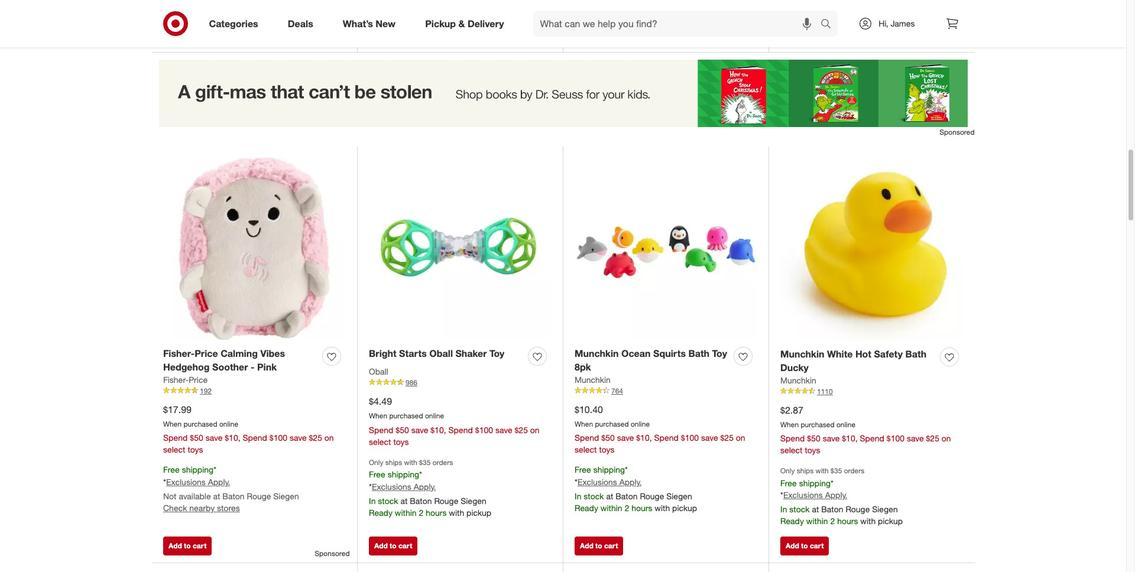 Task type: locate. For each thing, give the bounding box(es) containing it.
purchased inside '$2.87 when purchased online spend $50 save $10, spend $100 save $25 on select toys'
[[801, 420, 835, 429]]

spend down $17.99
[[163, 433, 188, 443]]

986
[[406, 378, 418, 387]]

in
[[575, 492, 582, 502], [369, 496, 376, 506], [781, 505, 788, 515]]

0 horizontal spatial $35
[[419, 458, 431, 467]]

0 horizontal spatial ready
[[369, 508, 393, 518]]

price up 192
[[189, 375, 208, 385]]

$50 down $17.99
[[190, 433, 203, 443]]

bath inside munchkin ocean squirts bath toy 8pk
[[689, 348, 710, 360]]

munchkin ocean squirts bath toy 8pk link
[[575, 347, 729, 374]]

free shipping * * exclusions apply. in stock at  baton rouge siegen ready within 2 hours with pickup
[[575, 465, 697, 514]]

1 horizontal spatial toy
[[712, 348, 728, 360]]

764
[[612, 387, 623, 395]]

$35 down "$4.49 when purchased online spend $50 save $10, spend $100 save $25 on select toys"
[[419, 458, 431, 467]]

1 horizontal spatial stock
[[584, 492, 604, 502]]

siegen
[[273, 492, 299, 502], [667, 492, 693, 502], [461, 496, 487, 506], [873, 505, 898, 515]]

$100
[[475, 425, 493, 435], [270, 433, 287, 443], [681, 433, 699, 443], [887, 434, 905, 444]]

at inside 'free shipping * * exclusions apply. not available at baton rouge siegen check nearby stores'
[[213, 492, 220, 502]]

hedgehog
[[163, 361, 210, 373]]

0 vertical spatial oball
[[430, 348, 453, 360]]

bright starts oball shaker toy image
[[369, 158, 551, 340], [369, 158, 551, 340]]

only ships with $35 orders free shipping * * exclusions apply. in stock at  baton rouge siegen ready within 2 hours with pickup for $2.87
[[781, 467, 903, 527]]

pickup
[[673, 503, 697, 514], [467, 508, 492, 518], [878, 517, 903, 527]]

0 horizontal spatial orders
[[433, 458, 453, 467]]

$25 inside the $10.40 when purchased online spend $50 save $10, spend $100 save $25 on select toys
[[721, 433, 734, 443]]

online for $4.49
[[425, 412, 444, 420]]

purchased down $2.87 at the right bottom of page
[[801, 420, 835, 429]]

$50 inside $17.99 when purchased online spend $50 save $10, spend $100 save $25 on select toys
[[190, 433, 203, 443]]

1 horizontal spatial $35
[[831, 467, 842, 476]]

0 vertical spatial sponsored
[[940, 128, 975, 137]]

when inside '$2.87 when purchased online spend $50 save $10, spend $100 save $25 on select toys'
[[781, 420, 799, 429]]

2 horizontal spatial pickup
[[878, 517, 903, 527]]

add to cart
[[169, 31, 207, 40], [580, 31, 618, 40], [786, 31, 824, 40], [169, 542, 207, 551], [374, 542, 412, 551], [580, 542, 618, 551], [786, 542, 824, 551]]

with
[[404, 458, 417, 467], [816, 467, 829, 476], [655, 503, 670, 514], [449, 508, 464, 518], [861, 517, 876, 527]]

2 horizontal spatial ready
[[781, 517, 804, 527]]

toy
[[490, 348, 505, 360], [712, 348, 728, 360]]

price up hedgehog
[[195, 348, 218, 360]]

spend
[[369, 425, 394, 435], [449, 425, 473, 435], [163, 433, 188, 443], [243, 433, 267, 443], [575, 433, 599, 443], [654, 433, 679, 443], [781, 434, 805, 444], [860, 434, 885, 444]]

1 horizontal spatial within
[[601, 503, 623, 514]]

online for $17.99
[[219, 420, 238, 429]]

online inside '$2.87 when purchased online spend $50 save $10, spend $100 save $25 on select toys'
[[837, 420, 856, 429]]

1 horizontal spatial munchkin link
[[781, 375, 817, 387]]

cart
[[193, 31, 207, 40], [604, 31, 618, 40], [810, 31, 824, 40], [193, 542, 207, 551], [399, 542, 412, 551], [604, 542, 618, 551], [810, 542, 824, 551]]

$25
[[515, 425, 528, 435], [309, 433, 322, 443], [721, 433, 734, 443], [927, 434, 940, 444]]

on inside "$4.49 when purchased online spend $50 save $10, spend $100 save $25 on select toys"
[[530, 425, 540, 435]]

$100 inside the $10.40 when purchased online spend $50 save $10, spend $100 save $25 on select toys
[[681, 433, 699, 443]]

munchkin down ducky
[[781, 375, 817, 385]]

online
[[425, 412, 444, 420], [219, 420, 238, 429], [631, 420, 650, 429], [837, 420, 856, 429]]

purchased for $10.40
[[595, 420, 629, 429]]

stock for bright starts oball shaker toy
[[378, 496, 398, 506]]

764 link
[[575, 386, 757, 396]]

1 horizontal spatial sponsored
[[940, 128, 975, 137]]

1 toy from the left
[[490, 348, 505, 360]]

baton
[[223, 492, 245, 502], [616, 492, 638, 502], [410, 496, 432, 506], [822, 505, 844, 515]]

munchkin link for 8pk
[[575, 374, 611, 386]]

online down 1110 link
[[837, 420, 856, 429]]

on for fisher-price calming vibes hedgehog soother - pink
[[325, 433, 334, 443]]

online for $2.87
[[837, 420, 856, 429]]

$10,
[[431, 425, 446, 435], [225, 433, 240, 443], [637, 433, 652, 443], [842, 434, 858, 444]]

purchased down $17.99
[[184, 420, 217, 429]]

when inside the $10.40 when purchased online spend $50 save $10, spend $100 save $25 on select toys
[[575, 420, 593, 429]]

1 horizontal spatial in
[[575, 492, 582, 502]]

exclusions apply. button for fisher-price calming vibes hedgehog soother - pink
[[166, 477, 230, 489]]

when inside "$4.49 when purchased online spend $50 save $10, spend $100 save $25 on select toys"
[[369, 412, 388, 420]]

purchased inside $17.99 when purchased online spend $50 save $10, spend $100 save $25 on select toys
[[184, 420, 217, 429]]

fisher-price
[[163, 375, 208, 385]]

spend down 192 link
[[243, 433, 267, 443]]

$2.87 when purchased online spend $50 save $10, spend $100 save $25 on select toys
[[781, 404, 951, 456]]

only for $4.49
[[369, 458, 384, 467]]

rouge inside 'free shipping * * exclusions apply. not available at baton rouge siegen check nearby stores'
[[247, 492, 271, 502]]

munchkin
[[575, 348, 619, 360], [781, 348, 825, 360], [575, 375, 611, 385], [781, 375, 817, 385]]

apply. inside 'free shipping * * exclusions apply. not available at baton rouge siegen check nearby stores'
[[208, 477, 230, 488]]

2 horizontal spatial hours
[[838, 517, 858, 527]]

$10, inside $17.99 when purchased online spend $50 save $10, spend $100 save $25 on select toys
[[225, 433, 240, 443]]

$100 inside '$2.87 when purchased online spend $50 save $10, spend $100 save $25 on select toys'
[[887, 434, 905, 444]]

orders down '$2.87 when purchased online spend $50 save $10, spend $100 save $25 on select toys'
[[844, 467, 865, 476]]

exclusions apply. button
[[166, 477, 230, 489], [578, 477, 642, 489], [372, 481, 436, 493], [784, 490, 848, 502]]

within
[[601, 503, 623, 514], [395, 508, 417, 518], [807, 517, 828, 527]]

$50 inside the $10.40 when purchased online spend $50 save $10, spend $100 save $25 on select toys
[[602, 433, 615, 443]]

2 toy from the left
[[712, 348, 728, 360]]

select down $17.99
[[163, 445, 185, 455]]

fisher- down hedgehog
[[163, 375, 189, 385]]

purchased down $10.40
[[595, 420, 629, 429]]

0 horizontal spatial bath
[[689, 348, 710, 360]]

rouge
[[247, 492, 271, 502], [640, 492, 664, 502], [434, 496, 459, 506], [846, 505, 870, 515]]

when for $17.99
[[163, 420, 182, 429]]

to
[[184, 31, 191, 40], [596, 31, 602, 40], [802, 31, 808, 40], [184, 542, 191, 551], [390, 542, 397, 551], [596, 542, 602, 551], [802, 542, 808, 551]]

fisher- inside the fisher-price calming vibes hedgehog soother - pink
[[163, 348, 195, 360]]

select for $10.40
[[575, 445, 597, 455]]

$10, up 'free shipping * * exclusions apply. not available at baton rouge siegen check nearby stores' in the bottom of the page
[[225, 433, 240, 443]]

within for munchkin white hot safety bath ducky
[[807, 517, 828, 527]]

$10, down 986 'link'
[[431, 425, 446, 435]]

orders down "$4.49 when purchased online spend $50 save $10, spend $100 save $25 on select toys"
[[433, 458, 453, 467]]

pickup
[[425, 17, 456, 29]]

munchkin link down ducky
[[781, 375, 817, 387]]

0 horizontal spatial 2
[[419, 508, 424, 518]]

fisher- for fisher-price calming vibes hedgehog soother - pink
[[163, 348, 195, 360]]

hours for munchkin white hot safety bath ducky
[[838, 517, 858, 527]]

advertisement region
[[152, 60, 975, 127]]

1 horizontal spatial orders
[[844, 467, 865, 476]]

bath right safety
[[906, 348, 927, 360]]

$100 down 192 link
[[270, 433, 287, 443]]

-
[[251, 361, 255, 373]]

2 for munchkin white hot safety bath ducky
[[831, 517, 835, 527]]

select for $4.49
[[369, 437, 391, 447]]

save
[[411, 425, 428, 435], [496, 425, 513, 435], [206, 433, 223, 443], [290, 433, 307, 443], [617, 433, 634, 443], [701, 433, 718, 443], [823, 434, 840, 444], [907, 434, 924, 444]]

0 horizontal spatial pickup
[[467, 508, 492, 518]]

toy for bright starts oball shaker toy
[[490, 348, 505, 360]]

on inside $17.99 when purchased online spend $50 save $10, spend $100 save $25 on select toys
[[325, 433, 334, 443]]

$50 down $10.40
[[602, 433, 615, 443]]

munchkin up the 8pk
[[575, 348, 619, 360]]

$10, for $2.87
[[842, 434, 858, 444]]

ready inside 'free shipping * * exclusions apply. in stock at  baton rouge siegen ready within 2 hours with pickup'
[[575, 503, 599, 514]]

select inside the $10.40 when purchased online spend $50 save $10, spend $100 save $25 on select toys
[[575, 445, 597, 455]]

price
[[195, 348, 218, 360], [189, 375, 208, 385]]

2 horizontal spatial stock
[[790, 505, 810, 515]]

0 horizontal spatial munchkin link
[[575, 374, 611, 386]]

select inside '$2.87 when purchased online spend $50 save $10, spend $100 save $25 on select toys'
[[781, 446, 803, 456]]

toy right the squirts
[[712, 348, 728, 360]]

$100 inside "$4.49 when purchased online spend $50 save $10, spend $100 save $25 on select toys"
[[475, 425, 493, 435]]

munchkin white hot safety bath ducky image
[[781, 158, 964, 341], [781, 158, 964, 341]]

on
[[530, 425, 540, 435], [325, 433, 334, 443], [736, 433, 746, 443], [942, 434, 951, 444]]

2 inside 'free shipping * * exclusions apply. in stock at  baton rouge siegen ready within 2 hours with pickup'
[[625, 503, 629, 514]]

on inside the $10.40 when purchased online spend $50 save $10, spend $100 save $25 on select toys
[[736, 433, 746, 443]]

when down $4.49
[[369, 412, 388, 420]]

fisher- up hedgehog
[[163, 348, 195, 360]]

free inside 'free shipping * * exclusions apply. not available at baton rouge siegen check nearby stores'
[[163, 465, 180, 475]]

1 horizontal spatial ships
[[797, 467, 814, 476]]

192
[[200, 387, 212, 395]]

toys inside $17.99 when purchased online spend $50 save $10, spend $100 save $25 on select toys
[[188, 445, 203, 455]]

8pk
[[575, 361, 591, 373]]

$10, down 1110 link
[[842, 434, 858, 444]]

what's new
[[343, 17, 396, 29]]

0 horizontal spatial oball
[[369, 367, 388, 377]]

toys for $4.49
[[394, 437, 409, 447]]

purchased inside "$4.49 when purchased online spend $50 save $10, spend $100 save $25 on select toys"
[[389, 412, 423, 420]]

within for bright starts oball shaker toy
[[395, 508, 417, 518]]

What can we help you find? suggestions appear below search field
[[533, 11, 824, 37]]

2
[[625, 503, 629, 514], [419, 508, 424, 518], [831, 517, 835, 527]]

0 horizontal spatial stock
[[378, 496, 398, 506]]

toy inside munchkin ocean squirts bath toy 8pk
[[712, 348, 728, 360]]

ready for bright starts oball shaker toy
[[369, 508, 393, 518]]

$50 inside "$4.49 when purchased online spend $50 save $10, spend $100 save $25 on select toys"
[[396, 425, 409, 435]]

$50 down 986
[[396, 425, 409, 435]]

exclusions apply. button for bright starts oball shaker toy
[[372, 481, 436, 493]]

$25 inside $17.99 when purchased online spend $50 save $10, spend $100 save $25 on select toys
[[309, 433, 322, 443]]

0 horizontal spatial ships
[[386, 458, 402, 467]]

only ships with $35 orders free shipping * * exclusions apply. in stock at  baton rouge siegen ready within 2 hours with pickup for $4.49
[[369, 458, 492, 518]]

purchased
[[389, 412, 423, 420], [184, 420, 217, 429], [595, 420, 629, 429], [801, 420, 835, 429]]

1 horizontal spatial only ships with $35 orders free shipping * * exclusions apply. in stock at  baton rouge siegen ready within 2 hours with pickup
[[781, 467, 903, 527]]

1 horizontal spatial only
[[781, 467, 795, 476]]

1 horizontal spatial bath
[[906, 348, 927, 360]]

1 vertical spatial fisher-
[[163, 375, 189, 385]]

select down $4.49
[[369, 437, 391, 447]]

fisher-
[[163, 348, 195, 360], [163, 375, 189, 385]]

add to cart button
[[163, 26, 212, 45], [575, 26, 624, 45], [781, 26, 829, 45], [163, 537, 212, 556], [369, 537, 418, 556], [575, 537, 624, 556], [781, 537, 829, 556]]

fisher-price calming vibes hedgehog soother - pink link
[[163, 347, 318, 374]]

bath
[[689, 348, 710, 360], [906, 348, 927, 360]]

1 horizontal spatial pickup
[[673, 503, 697, 514]]

$100 inside $17.99 when purchased online spend $50 save $10, spend $100 save $25 on select toys
[[270, 433, 287, 443]]

only ships with $35 orders free shipping * * exclusions apply. in stock at  baton rouge siegen ready within 2 hours with pickup
[[369, 458, 492, 518], [781, 467, 903, 527]]

0 vertical spatial price
[[195, 348, 218, 360]]

delivery
[[468, 17, 504, 29]]

2 horizontal spatial 2
[[831, 517, 835, 527]]

$50 inside '$2.87 when purchased online spend $50 save $10, spend $100 save $25 on select toys'
[[808, 434, 821, 444]]

price for fisher-price calming vibes hedgehog soother - pink
[[195, 348, 218, 360]]

0 horizontal spatial toy
[[490, 348, 505, 360]]

exclusions
[[166, 477, 206, 488], [578, 477, 617, 488], [372, 482, 412, 492], [784, 491, 823, 501]]

exclusions inside 'free shipping * * exclusions apply. in stock at  baton rouge siegen ready within 2 hours with pickup'
[[578, 477, 617, 488]]

$25 for munchkin ocean squirts bath toy 8pk
[[721, 433, 734, 443]]

$25 inside "$4.49 when purchased online spend $50 save $10, spend $100 save $25 on select toys"
[[515, 425, 528, 435]]

0 horizontal spatial hours
[[426, 508, 447, 518]]

toys inside "$4.49 when purchased online spend $50 save $10, spend $100 save $25 on select toys"
[[394, 437, 409, 447]]

toy for munchkin ocean squirts bath toy 8pk
[[712, 348, 728, 360]]

0 vertical spatial fisher-
[[163, 348, 195, 360]]

when
[[369, 412, 388, 420], [163, 420, 182, 429], [575, 420, 593, 429], [781, 420, 799, 429]]

$25 for bright starts oball shaker toy
[[515, 425, 528, 435]]

purchased for $17.99
[[184, 420, 217, 429]]

toys inside the $10.40 when purchased online spend $50 save $10, spend $100 save $25 on select toys
[[599, 445, 615, 455]]

select down $10.40
[[575, 445, 597, 455]]

0 horizontal spatial in
[[369, 496, 376, 506]]

select for $17.99
[[163, 445, 185, 455]]

$10, inside the $10.40 when purchased online spend $50 save $10, spend $100 save $25 on select toys
[[637, 433, 652, 443]]

$25 for munchkin white hot safety bath ducky
[[927, 434, 940, 444]]

$50 down 1110 on the right bottom of page
[[808, 434, 821, 444]]

oball inside bright starts oball shaker toy link
[[430, 348, 453, 360]]

1 vertical spatial oball
[[369, 367, 388, 377]]

munchkin ocean squirts bath toy 8pk image
[[575, 158, 757, 340], [575, 158, 757, 340]]

1 vertical spatial price
[[189, 375, 208, 385]]

apply.
[[208, 477, 230, 488], [620, 477, 642, 488], [414, 482, 436, 492], [826, 491, 848, 501]]

hours
[[632, 503, 653, 514], [426, 508, 447, 518], [838, 517, 858, 527]]

$100 for fisher-price calming vibes hedgehog soother - pink
[[270, 433, 287, 443]]

when down $2.87 at the right bottom of page
[[781, 420, 799, 429]]

when down $10.40
[[575, 420, 593, 429]]

$10, up 'free shipping * * exclusions apply. in stock at  baton rouge siegen ready within 2 hours with pickup'
[[637, 433, 652, 443]]

select inside "$4.49 when purchased online spend $50 save $10, spend $100 save $25 on select toys"
[[369, 437, 391, 447]]

what's
[[343, 17, 373, 29]]

oball
[[430, 348, 453, 360], [369, 367, 388, 377]]

pickup for munchkin white hot safety bath ducky
[[878, 517, 903, 527]]

in for bright starts oball shaker toy
[[369, 496, 376, 506]]

bath right the squirts
[[689, 348, 710, 360]]

when inside $17.99 when purchased online spend $50 save $10, spend $100 save $25 on select toys
[[163, 420, 182, 429]]

2 horizontal spatial within
[[807, 517, 828, 527]]

1 horizontal spatial hours
[[632, 503, 653, 514]]

$10, inside "$4.49 when purchased online spend $50 save $10, spend $100 save $25 on select toys"
[[431, 425, 446, 435]]

1 vertical spatial sponsored
[[315, 549, 350, 558]]

pink
[[257, 361, 277, 373]]

spend down 1110 link
[[860, 434, 885, 444]]

hot
[[856, 348, 872, 360]]

munchkin up ducky
[[781, 348, 825, 360]]

0 horizontal spatial only ships with $35 orders free shipping * * exclusions apply. in stock at  baton rouge siegen ready within 2 hours with pickup
[[369, 458, 492, 518]]

price inside the fisher-price calming vibes hedgehog soother - pink
[[195, 348, 218, 360]]

2 fisher- from the top
[[163, 375, 189, 385]]

online down "764" link
[[631, 420, 650, 429]]

0 horizontal spatial within
[[395, 508, 417, 518]]

james
[[891, 18, 915, 28]]

online down 192 link
[[219, 420, 238, 429]]

$100 for bright starts oball shaker toy
[[475, 425, 493, 435]]

on inside '$2.87 when purchased online spend $50 save $10, spend $100 save $25 on select toys'
[[942, 434, 951, 444]]

$10, inside '$2.87 when purchased online spend $50 save $10, spend $100 save $25 on select toys'
[[842, 434, 858, 444]]

online down 986 'link'
[[425, 412, 444, 420]]

munchkin white hot safety bath ducky link
[[781, 348, 936, 375]]

oball right 'starts'
[[430, 348, 453, 360]]

toys inside '$2.87 when purchased online spend $50 save $10, spend $100 save $25 on select toys'
[[805, 446, 821, 456]]

$25 inside '$2.87 when purchased online spend $50 save $10, spend $100 save $25 on select toys'
[[927, 434, 940, 444]]

purchased down $4.49
[[389, 412, 423, 420]]

$100 down 986 'link'
[[475, 425, 493, 435]]

oball down 'bright'
[[369, 367, 388, 377]]

sponsored
[[940, 128, 975, 137], [315, 549, 350, 558]]

available
[[179, 492, 211, 502]]

$50
[[396, 425, 409, 435], [190, 433, 203, 443], [602, 433, 615, 443], [808, 434, 821, 444]]

select down $2.87 at the right bottom of page
[[781, 446, 803, 456]]

1 horizontal spatial oball
[[430, 348, 453, 360]]

bright starts oball shaker toy link
[[369, 347, 505, 361]]

1 horizontal spatial ready
[[575, 503, 599, 514]]

online inside "$4.49 when purchased online spend $50 save $10, spend $100 save $25 on select toys"
[[425, 412, 444, 420]]

$100 down "764" link
[[681, 433, 699, 443]]

ships for $2.87
[[797, 467, 814, 476]]

online inside the $10.40 when purchased online spend $50 save $10, spend $100 save $25 on select toys
[[631, 420, 650, 429]]

$35 down '$2.87 when purchased online spend $50 save $10, spend $100 save $25 on select toys'
[[831, 467, 842, 476]]

$100 down 1110 link
[[887, 434, 905, 444]]

online inside $17.99 when purchased online spend $50 save $10, spend $100 save $25 on select toys
[[219, 420, 238, 429]]

1 horizontal spatial 2
[[625, 503, 629, 514]]

toy right shaker at left
[[490, 348, 505, 360]]

spend down $10.40
[[575, 433, 599, 443]]

when down $17.99
[[163, 420, 182, 429]]

toy inside bright starts oball shaker toy link
[[490, 348, 505, 360]]

munchkin link down the 8pk
[[575, 374, 611, 386]]

check
[[163, 503, 187, 514]]

free
[[163, 465, 180, 475], [575, 465, 591, 475], [369, 470, 385, 480], [781, 478, 797, 488]]

hours for bright starts oball shaker toy
[[426, 508, 447, 518]]

0 horizontal spatial only
[[369, 458, 384, 467]]

select
[[369, 437, 391, 447], [163, 445, 185, 455], [575, 445, 597, 455], [781, 446, 803, 456]]

toys
[[394, 437, 409, 447], [188, 445, 203, 455], [599, 445, 615, 455], [805, 446, 821, 456]]

select inside $17.99 when purchased online spend $50 save $10, spend $100 save $25 on select toys
[[163, 445, 185, 455]]

$10.40
[[575, 404, 603, 416]]

calming
[[221, 348, 258, 360]]

munchkin link for ducky
[[781, 375, 817, 387]]

$10, for $17.99
[[225, 433, 240, 443]]

1 fisher- from the top
[[163, 348, 195, 360]]

2 horizontal spatial in
[[781, 505, 788, 515]]

*
[[214, 465, 216, 475], [625, 465, 628, 475], [419, 470, 422, 480], [163, 477, 166, 488], [575, 477, 578, 488], [831, 478, 834, 488], [369, 482, 372, 492], [781, 491, 784, 501]]

0 horizontal spatial sponsored
[[315, 549, 350, 558]]

fisher-price calming vibes hedgehog soother - pink image
[[163, 158, 345, 340], [163, 158, 345, 340]]

stock
[[584, 492, 604, 502], [378, 496, 398, 506], [790, 505, 810, 515]]

munchkin link
[[575, 374, 611, 386], [781, 375, 817, 387]]

price inside fisher-price link
[[189, 375, 208, 385]]

orders for $4.49
[[433, 458, 453, 467]]

$17.99 when purchased online spend $50 save $10, spend $100 save $25 on select toys
[[163, 404, 334, 455]]

purchased inside the $10.40 when purchased online spend $50 save $10, spend $100 save $25 on select toys
[[595, 420, 629, 429]]

munchkin inside munchkin white hot safety bath ducky
[[781, 348, 825, 360]]

bright starts oball shaker toy
[[369, 348, 505, 360]]



Task type: vqa. For each thing, say whether or not it's contained in the screenshot.
Bath in the munchkin ocean squirts bath toy 8pk
yes



Task type: describe. For each thing, give the bounding box(es) containing it.
on for munchkin ocean squirts bath toy 8pk
[[736, 433, 746, 443]]

$35 for $2.87
[[831, 467, 842, 476]]

search button
[[816, 11, 844, 39]]

$50 for $17.99
[[190, 433, 203, 443]]

fisher- for fisher-price
[[163, 375, 189, 385]]

$50 for $10.40
[[602, 433, 615, 443]]

when for $2.87
[[781, 420, 799, 429]]

siegen inside 'free shipping * * exclusions apply. not available at baton rouge siegen check nearby stores'
[[273, 492, 299, 502]]

when for $4.49
[[369, 412, 388, 420]]

only for $2.87
[[781, 467, 795, 476]]

stock inside 'free shipping * * exclusions apply. in stock at  baton rouge siegen ready within 2 hours with pickup'
[[584, 492, 604, 502]]

at inside 'free shipping * * exclusions apply. in stock at  baton rouge siegen ready within 2 hours with pickup'
[[607, 492, 614, 502]]

check nearby stores button
[[163, 503, 240, 515]]

apply. inside 'free shipping * * exclusions apply. in stock at  baton rouge siegen ready within 2 hours with pickup'
[[620, 477, 642, 488]]

nearby
[[189, 503, 215, 514]]

$100 for munchkin ocean squirts bath toy 8pk
[[681, 433, 699, 443]]

$10, for $4.49
[[431, 425, 446, 435]]

not
[[163, 492, 177, 502]]

2 for bright starts oball shaker toy
[[419, 508, 424, 518]]

starts
[[399, 348, 427, 360]]

$4.49
[[369, 396, 392, 408]]

pickup for bright starts oball shaker toy
[[467, 508, 492, 518]]

munchkin inside munchkin ocean squirts bath toy 8pk
[[575, 348, 619, 360]]

$100 for munchkin white hot safety bath ducky
[[887, 434, 905, 444]]

in for munchkin white hot safety bath ducky
[[781, 505, 788, 515]]

white
[[827, 348, 853, 360]]

$25 for fisher-price calming vibes hedgehog soother - pink
[[309, 433, 322, 443]]

exclusions inside 'free shipping * * exclusions apply. not available at baton rouge siegen check nearby stores'
[[166, 477, 206, 488]]

rouge inside 'free shipping * * exclusions apply. in stock at  baton rouge siegen ready within 2 hours with pickup'
[[640, 492, 664, 502]]

soother
[[212, 361, 248, 373]]

price for fisher-price
[[189, 375, 208, 385]]

pickup inside 'free shipping * * exclusions apply. in stock at  baton rouge siegen ready within 2 hours with pickup'
[[673, 503, 697, 514]]

stores
[[217, 503, 240, 514]]

ready for munchkin white hot safety bath ducky
[[781, 517, 804, 527]]

fisher-price link
[[163, 374, 208, 386]]

what's new link
[[333, 11, 411, 37]]

within inside 'free shipping * * exclusions apply. in stock at  baton rouge siegen ready within 2 hours with pickup'
[[601, 503, 623, 514]]

squirts
[[654, 348, 686, 360]]

on for bright starts oball shaker toy
[[530, 425, 540, 435]]

bath inside munchkin white hot safety bath ducky
[[906, 348, 927, 360]]

shipping inside 'free shipping * * exclusions apply. in stock at  baton rouge siegen ready within 2 hours with pickup'
[[594, 465, 625, 475]]

$50 for $2.87
[[808, 434, 821, 444]]

exclusions apply. button for munchkin white hot safety bath ducky
[[784, 490, 848, 502]]

on for munchkin white hot safety bath ducky
[[942, 434, 951, 444]]

pickup & delivery
[[425, 17, 504, 29]]

vibes
[[260, 348, 285, 360]]

toys for $2.87
[[805, 446, 821, 456]]

purchased for $4.49
[[389, 412, 423, 420]]

hi, james
[[879, 18, 915, 28]]

categories link
[[199, 11, 273, 37]]

munchkin white hot safety bath ducky
[[781, 348, 927, 374]]

$35 for $4.49
[[419, 458, 431, 467]]

hi,
[[879, 18, 889, 28]]

baton inside 'free shipping * * exclusions apply. not available at baton rouge siegen check nearby stores'
[[223, 492, 245, 502]]

purchased for $2.87
[[801, 420, 835, 429]]

safety
[[874, 348, 903, 360]]

new
[[376, 17, 396, 29]]

toys for $17.99
[[188, 445, 203, 455]]

spend down 986 'link'
[[449, 425, 473, 435]]

free inside 'free shipping * * exclusions apply. in stock at  baton rouge siegen ready within 2 hours with pickup'
[[575, 465, 591, 475]]

orders for $2.87
[[844, 467, 865, 476]]

shipping inside 'free shipping * * exclusions apply. not available at baton rouge siegen check nearby stores'
[[182, 465, 214, 475]]

192 link
[[163, 386, 345, 396]]

munchkin ocean squirts bath toy 8pk
[[575, 348, 728, 373]]

$4.49 when purchased online spend $50 save $10, spend $100 save $25 on select toys
[[369, 396, 540, 447]]

deals link
[[278, 11, 328, 37]]

pickup & delivery link
[[415, 11, 519, 37]]

hours inside 'free shipping * * exclusions apply. in stock at  baton rouge siegen ready within 2 hours with pickup'
[[632, 503, 653, 514]]

1110 link
[[781, 387, 964, 397]]

in inside 'free shipping * * exclusions apply. in stock at  baton rouge siegen ready within 2 hours with pickup'
[[575, 492, 582, 502]]

search
[[816, 19, 844, 31]]

oball link
[[369, 366, 388, 378]]

986 link
[[369, 378, 551, 388]]

spend down "764" link
[[654, 433, 679, 443]]

stock for munchkin white hot safety bath ducky
[[790, 505, 810, 515]]

free shipping * * exclusions apply. not available at baton rouge siegen check nearby stores
[[163, 465, 299, 514]]

baton inside 'free shipping * * exclusions apply. in stock at  baton rouge siegen ready within 2 hours with pickup'
[[616, 492, 638, 502]]

siegen inside 'free shipping * * exclusions apply. in stock at  baton rouge siegen ready within 2 hours with pickup'
[[667, 492, 693, 502]]

&
[[459, 17, 465, 29]]

fisher-price calming vibes hedgehog soother - pink
[[163, 348, 285, 373]]

$10.40 when purchased online spend $50 save $10, spend $100 save $25 on select toys
[[575, 404, 746, 455]]

online for $10.40
[[631, 420, 650, 429]]

spend down $2.87 at the right bottom of page
[[781, 434, 805, 444]]

select for $2.87
[[781, 446, 803, 456]]

deals
[[288, 17, 313, 29]]

categories
[[209, 17, 258, 29]]

with inside 'free shipping * * exclusions apply. in stock at  baton rouge siegen ready within 2 hours with pickup'
[[655, 503, 670, 514]]

ships for $4.49
[[386, 458, 402, 467]]

$10, for $10.40
[[637, 433, 652, 443]]

when for $10.40
[[575, 420, 593, 429]]

ducky
[[781, 362, 809, 374]]

toys for $10.40
[[599, 445, 615, 455]]

spend down $4.49
[[369, 425, 394, 435]]

shaker
[[456, 348, 487, 360]]

$17.99
[[163, 404, 192, 416]]

1110
[[817, 387, 833, 396]]

$2.87
[[781, 404, 804, 416]]

bright
[[369, 348, 397, 360]]

munchkin down the 8pk
[[575, 375, 611, 385]]

$50 for $4.49
[[396, 425, 409, 435]]

ocean
[[622, 348, 651, 360]]



